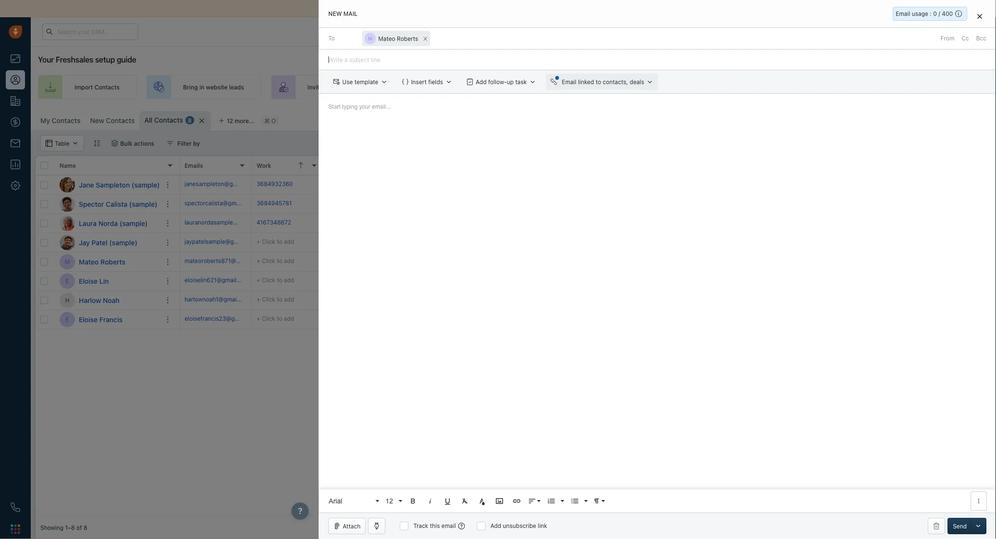 Task type: vqa. For each thing, say whether or not it's contained in the screenshot.
"MANAGEMENT" associated with Project
no



Task type: locate. For each thing, give the bounding box(es) containing it.
eloise francis
[[79, 315, 123, 323]]

actions
[[134, 140, 154, 147]]

2 container_wx8msf4aqz5i3rn1 image from the left
[[167, 140, 174, 147]]

j image
[[60, 235, 75, 250]]

1 + click to add from the top
[[257, 257, 294, 264]]

bulk actions button
[[105, 135, 161, 151]]

mateo
[[379, 35, 396, 42], [79, 258, 99, 266]]

0 horizontal spatial m
[[65, 258, 70, 265]]

0 vertical spatial mateo
[[379, 35, 396, 42]]

1 horizontal spatial new
[[329, 10, 342, 17]]

container_wx8msf4aqz5i3rn1 image left filter
[[167, 140, 174, 147]]

12 for 12 more...
[[227, 117, 233, 124]]

2 your from the left
[[457, 84, 470, 90]]

mateo down jay
[[79, 258, 99, 266]]

e
[[66, 278, 69, 284], [66, 316, 69, 323]]

roberts
[[397, 35, 418, 42], [101, 258, 126, 266]]

new mail
[[329, 10, 358, 17]]

0 horizontal spatial new
[[90, 117, 104, 125]]

send email image
[[902, 28, 908, 36]]

2 eloise from the top
[[79, 315, 98, 323]]

your right invite
[[325, 84, 337, 90]]

5 + from the top
[[257, 315, 260, 322]]

(sample) down spector calista (sample) link
[[120, 219, 148, 227]]

freshworks switcher image
[[11, 524, 20, 534]]

jay patel (sample)
[[79, 239, 138, 246]]

2 e from the top
[[66, 316, 69, 323]]

8 inside all contacts 8
[[188, 117, 192, 124]]

0 horizontal spatial roberts
[[101, 258, 126, 266]]

italic (⌘i) image
[[426, 497, 435, 505]]

0 horizontal spatial mateo
[[79, 258, 99, 266]]

eloisefrancis23@gmail.com link
[[185, 314, 259, 325]]

mateo left ×
[[379, 35, 396, 42]]

0 horizontal spatial add
[[476, 78, 487, 85]]

0 horizontal spatial team
[[338, 84, 352, 90]]

press space to select this row. row containing eloiselin621@gmail.com
[[180, 272, 992, 291]]

1 horizontal spatial 8
[[188, 117, 192, 124]]

contacts
[[95, 84, 120, 90], [154, 116, 183, 124], [52, 117, 81, 125], [106, 117, 135, 125]]

0 vertical spatial 8
[[188, 117, 192, 124]]

leads inside 'link'
[[229, 84, 244, 90]]

1 horizontal spatial 12
[[386, 497, 393, 505]]

all contacts link
[[144, 115, 183, 125]]

click for eloiselin621@gmail.com
[[262, 277, 275, 283]]

mateoroberts871@gmail.com
[[185, 257, 264, 264]]

add left unsubscribe
[[491, 522, 502, 529]]

bold (⌘b) image
[[409, 497, 418, 505]]

team left follow-
[[471, 84, 485, 90]]

(sample) for jane sampleton (sample)
[[132, 181, 160, 189]]

12 inside button
[[227, 117, 233, 124]]

eloise down harlow
[[79, 315, 98, 323]]

1 horizontal spatial your
[[457, 84, 470, 90]]

4 click from the top
[[262, 296, 275, 303]]

insert fields
[[411, 78, 443, 85]]

(sample) right sampleton
[[132, 181, 160, 189]]

1 horizontal spatial m
[[368, 36, 373, 41]]

roberts down jay patel (sample) link
[[101, 258, 126, 266]]

m down j image
[[65, 258, 70, 265]]

1 vertical spatial add
[[491, 522, 502, 529]]

4 add from the top
[[284, 296, 294, 303]]

roberts for mateo roberts ×
[[397, 35, 418, 42]]

4
[[954, 24, 958, 30]]

1 horizontal spatial mateo
[[379, 35, 396, 42]]

e up h
[[66, 278, 69, 284]]

1 horizontal spatial leads
[[434, 84, 449, 90]]

roberts inside mateo roberts ×
[[397, 35, 418, 42]]

0 vertical spatial new
[[329, 10, 342, 17]]

bulk actions
[[120, 140, 154, 147]]

1 row group from the left
[[36, 176, 180, 329]]

invite
[[308, 84, 323, 90]]

0 vertical spatial email
[[896, 10, 911, 17]]

jaypatelsample@gmail.com + click to add
[[185, 238, 294, 245]]

1 horizontal spatial email
[[896, 10, 911, 17]]

cell
[[324, 176, 396, 194], [396, 176, 468, 194], [468, 176, 541, 194], [541, 176, 613, 194], [613, 176, 685, 194], [685, 176, 757, 194], [757, 176, 992, 194], [324, 195, 396, 214], [396, 195, 468, 214], [468, 195, 541, 214], [541, 195, 613, 214], [613, 195, 685, 214], [685, 195, 757, 214], [757, 195, 992, 214], [324, 214, 396, 233], [396, 214, 468, 233], [468, 214, 541, 233], [541, 214, 613, 233], [613, 214, 685, 233], [685, 214, 757, 233], [757, 214, 992, 233], [324, 233, 396, 252], [396, 233, 468, 252], [468, 233, 541, 252], [541, 233, 613, 252], [613, 233, 685, 252], [685, 233, 757, 252], [757, 233, 992, 252], [324, 252, 396, 271], [396, 252, 468, 271], [468, 252, 541, 271], [541, 252, 613, 271], [613, 252, 685, 271], [685, 252, 757, 271], [757, 252, 992, 271], [324, 272, 396, 290], [396, 272, 468, 290], [468, 272, 541, 290], [541, 272, 613, 290], [613, 272, 685, 290], [685, 272, 757, 290], [757, 272, 992, 290], [324, 291, 396, 310], [396, 291, 468, 310], [468, 291, 541, 310], [541, 291, 613, 310], [613, 291, 685, 310], [685, 291, 757, 310], [757, 291, 992, 310], [324, 310, 396, 329], [396, 310, 468, 329], [468, 310, 541, 329], [541, 310, 613, 329], [613, 310, 685, 329], [685, 310, 757, 329], [757, 310, 992, 329]]

your inside invite your team "link"
[[325, 84, 337, 90]]

2 team from the left
[[471, 84, 485, 90]]

lauranordasample@gmail.com link
[[185, 218, 266, 228]]

0 vertical spatial 12
[[227, 117, 233, 124]]

in
[[200, 84, 205, 90]]

mateoroberts871@gmail.com link
[[185, 257, 264, 267]]

add for harlownoah1@gmail.com
[[284, 296, 294, 303]]

new down import contacts
[[90, 117, 104, 125]]

eloisefrancis23@gmail.com + click to add
[[185, 315, 294, 322]]

contacts right all
[[154, 116, 183, 124]]

(sample) right the calista
[[129, 200, 157, 208]]

team left template
[[338, 84, 352, 90]]

more misc image
[[975, 497, 984, 505]]

0 horizontal spatial email
[[562, 78, 577, 85]]

1 vertical spatial email
[[562, 78, 577, 85]]

eloise left lin
[[79, 277, 98, 285]]

0 horizontal spatial 12
[[227, 117, 233, 124]]

1 vertical spatial e
[[66, 316, 69, 323]]

click down 4167348672 link
[[262, 238, 275, 245]]

1 your from the left
[[325, 84, 337, 90]]

+ for harlownoah1@gmail.com
[[257, 296, 260, 303]]

12 inside popup button
[[386, 497, 393, 505]]

1 horizontal spatial team
[[471, 84, 485, 90]]

container_wx8msf4aqz5i3rn1 image inside filter by button
[[167, 140, 174, 147]]

eloise for eloise francis
[[79, 315, 98, 323]]

insert image (⌘p) image
[[495, 497, 504, 505]]

eloise francis link
[[79, 315, 123, 324]]

(sample) for laura norda (sample)
[[120, 219, 148, 227]]

2 vertical spatial + click to add
[[257, 296, 294, 303]]

new for new contacts
[[90, 117, 104, 125]]

3 + from the top
[[257, 277, 260, 283]]

roberts left × link
[[397, 35, 418, 42]]

0 vertical spatial m
[[368, 36, 373, 41]]

arial
[[329, 497, 343, 505]]

2 click from the top
[[262, 257, 275, 264]]

mateo inside press space to select this row. row
[[79, 258, 99, 266]]

1 horizontal spatial container_wx8msf4aqz5i3rn1 image
[[167, 140, 174, 147]]

email for email linked to contacts, deals
[[562, 78, 577, 85]]

1 + from the top
[[257, 238, 260, 245]]

my contacts
[[40, 117, 81, 125]]

2 + from the top
[[257, 257, 260, 264]]

filter by button
[[161, 135, 206, 151]]

eloise lin link
[[79, 276, 109, 286]]

email inside button
[[562, 78, 577, 85]]

1 horizontal spatial add
[[491, 522, 502, 529]]

template
[[355, 78, 379, 85]]

invite your team link
[[271, 75, 370, 99]]

3 + click to add from the top
[[257, 296, 294, 303]]

1 e from the top
[[66, 278, 69, 284]]

add
[[476, 78, 487, 85], [491, 522, 502, 529]]

12 left bold (⌘b) image
[[386, 497, 393, 505]]

1 vertical spatial eloise
[[79, 315, 98, 323]]

(sample)
[[132, 181, 160, 189], [129, 200, 157, 208], [120, 219, 148, 227], [109, 239, 138, 246]]

new left mail at the top
[[329, 10, 342, 17]]

row group
[[36, 176, 180, 329], [180, 176, 992, 329]]

bcc
[[977, 35, 987, 42]]

2 row group from the left
[[180, 176, 992, 329]]

website
[[206, 84, 228, 90]]

0 horizontal spatial 8
[[84, 524, 87, 531]]

your right fields
[[457, 84, 470, 90]]

e down h
[[66, 316, 69, 323]]

12 left more...
[[227, 117, 233, 124]]

contacts up the bulk
[[106, 117, 135, 125]]

application containing arial
[[319, 94, 997, 513]]

contacts right my
[[52, 117, 81, 125]]

0 vertical spatial eloise
[[79, 277, 98, 285]]

application
[[319, 94, 997, 513]]

m inside × 'dialog'
[[368, 36, 373, 41]]

jaypatelsample@gmail.com
[[185, 238, 258, 245]]

click up the 'eloisefrancis23@gmail.com + click to add'
[[262, 296, 275, 303]]

press space to select this row. row containing harlownoah1@gmail.com
[[180, 291, 992, 310]]

o
[[272, 117, 276, 124]]

laura
[[79, 219, 97, 227]]

3 click from the top
[[262, 277, 275, 283]]

to inside "link"
[[450, 84, 456, 90]]

contacts right import
[[95, 84, 120, 90]]

underline (⌘u) image
[[444, 497, 452, 505]]

0 vertical spatial roberts
[[397, 35, 418, 42]]

eloise
[[79, 277, 98, 285], [79, 315, 98, 323]]

click down mateoroberts871@gmail.com link
[[262, 277, 275, 283]]

email left the usage
[[896, 10, 911, 17]]

container_wx8msf4aqz5i3rn1 image inside bulk actions button
[[111, 140, 118, 147]]

follow-
[[489, 78, 507, 85]]

none text field inside × 'dialog'
[[433, 31, 435, 46]]

3 add from the top
[[284, 277, 294, 283]]

2 leads from the left
[[434, 84, 449, 90]]

1 vertical spatial new
[[90, 117, 104, 125]]

1 vertical spatial m
[[65, 258, 70, 265]]

email left linked
[[562, 78, 577, 85]]

janesampleton@gmail.com
[[185, 181, 257, 187]]

0 vertical spatial e
[[66, 278, 69, 284]]

all
[[144, 116, 153, 124]]

arial button
[[326, 491, 381, 511]]

1 vertical spatial mateo
[[79, 258, 99, 266]]

2 add from the top
[[284, 257, 294, 264]]

showing 1–8 of 8
[[40, 524, 87, 531]]

0 vertical spatial add
[[476, 78, 487, 85]]

new inside × 'dialog'
[[329, 10, 342, 17]]

1 vertical spatial + click to add
[[257, 277, 294, 283]]

0 vertical spatial + click to add
[[257, 257, 294, 264]]

text color image
[[478, 497, 487, 505]]

+ click to add
[[257, 257, 294, 264], [257, 277, 294, 283], [257, 296, 294, 303]]

1 vertical spatial 8
[[84, 524, 87, 531]]

(sample) down laura norda (sample) link
[[109, 239, 138, 246]]

1 leads from the left
[[229, 84, 244, 90]]

e for eloise lin
[[66, 278, 69, 284]]

m left mateo roberts ×
[[368, 36, 373, 41]]

press space to select this row. row
[[36, 176, 180, 195], [180, 176, 992, 195], [36, 195, 180, 214], [180, 195, 992, 214], [36, 214, 180, 233], [180, 214, 992, 233], [36, 233, 180, 252], [180, 233, 992, 252], [36, 252, 180, 272], [180, 252, 992, 272], [36, 272, 180, 291], [180, 272, 992, 291], [36, 291, 180, 310], [180, 291, 992, 310], [36, 310, 180, 329], [180, 310, 992, 329]]

email
[[896, 10, 911, 17], [562, 78, 577, 85]]

⌘
[[265, 117, 270, 124]]

0
[[934, 10, 938, 17]]

1 vertical spatial roberts
[[101, 258, 126, 266]]

2 + click to add from the top
[[257, 277, 294, 283]]

mateo roberts ×
[[379, 33, 428, 43]]

press space to select this row. row containing spector calista (sample)
[[36, 195, 180, 214]]

8 right of at the left
[[84, 524, 87, 531]]

grid
[[36, 155, 992, 516]]

+ for eloiselin621@gmail.com
[[257, 277, 260, 283]]

1 eloise from the top
[[79, 277, 98, 285]]

contacts for import
[[95, 84, 120, 90]]

add left follow-
[[476, 78, 487, 85]]

+ click to add for mateoroberts871@gmail.com
[[257, 257, 294, 264]]

jane sampleton (sample)
[[79, 181, 160, 189]]

leads inside "link"
[[434, 84, 449, 90]]

click down jaypatelsample@gmail.com + click to add
[[262, 257, 275, 264]]

patel
[[92, 239, 108, 246]]

click for harlownoah1@gmail.com
[[262, 296, 275, 303]]

harlow noah
[[79, 296, 120, 304]]

0 horizontal spatial your
[[325, 84, 337, 90]]

my contacts button
[[36, 111, 85, 130], [40, 117, 81, 125]]

unsubscribe
[[503, 522, 537, 529]]

align image
[[528, 497, 537, 505]]

0 horizontal spatial container_wx8msf4aqz5i3rn1 image
[[111, 140, 118, 147]]

fields
[[429, 78, 443, 85]]

4 + from the top
[[257, 296, 260, 303]]

None text field
[[433, 31, 435, 46]]

create
[[549, 84, 567, 90]]

j image
[[60, 177, 75, 193]]

container_wx8msf4aqz5i3rn1 image
[[111, 140, 118, 147], [167, 140, 174, 147]]

container_wx8msf4aqz5i3rn1 image left the bulk
[[111, 140, 118, 147]]

1 container_wx8msf4aqz5i3rn1 image from the left
[[111, 140, 118, 147]]

more...
[[235, 117, 255, 124]]

roberts inside press space to select this row. row
[[101, 258, 126, 266]]

/
[[939, 10, 941, 17]]

mateo inside mateo roberts ×
[[379, 35, 396, 42]]

1 vertical spatial 12
[[386, 497, 393, 505]]

1 horizontal spatial roberts
[[397, 35, 418, 42]]

press space to select this row. row containing harlow noah
[[36, 291, 180, 310]]

+ click to add for harlownoah1@gmail.com
[[257, 296, 294, 303]]

roberts for mateo roberts
[[101, 258, 126, 266]]

paragraph format image
[[593, 497, 601, 505]]

contacts for new
[[106, 117, 135, 125]]

setup
[[95, 55, 115, 64]]

1 click from the top
[[262, 238, 275, 245]]

contacts for all
[[154, 116, 183, 124]]

0 horizontal spatial leads
[[229, 84, 244, 90]]

click for mateoroberts871@gmail.com
[[262, 257, 275, 264]]

8 up filter by on the top of the page
[[188, 117, 192, 124]]

click right eloisefrancis23@gmail.com
[[262, 315, 275, 322]]

your freshsales setup guide
[[38, 55, 136, 64]]

⌘ o
[[265, 117, 276, 124]]

4 link
[[945, 22, 961, 39]]

5 add from the top
[[284, 315, 294, 322]]



Task type: describe. For each thing, give the bounding box(es) containing it.
12 button
[[382, 491, 404, 511]]

harlownoah1@gmail.com link
[[185, 295, 252, 305]]

cc
[[962, 35, 970, 42]]

showing
[[40, 524, 64, 531]]

task
[[516, 78, 527, 85]]

m inside press space to select this row. row
[[65, 258, 70, 265]]

laura norda (sample)
[[79, 219, 148, 227]]

contacts for my
[[52, 117, 81, 125]]

l image
[[60, 216, 75, 231]]

harlow
[[79, 296, 101, 304]]

noah
[[103, 296, 120, 304]]

by
[[193, 140, 200, 147]]

jane
[[79, 181, 94, 189]]

1 add from the top
[[284, 238, 294, 245]]

mail
[[344, 10, 358, 17]]

this
[[430, 522, 440, 529]]

bulk
[[120, 140, 132, 147]]

new for new mail
[[329, 10, 342, 17]]

spectorcalista@gmail.com 3684945781
[[185, 200, 292, 206]]

×
[[423, 33, 428, 43]]

what's new image
[[927, 29, 934, 36]]

row group containing jane sampleton (sample)
[[36, 176, 180, 329]]

spector calista (sample)
[[79, 200, 157, 208]]

invite your team
[[308, 84, 352, 90]]

add for add unsubscribe link
[[491, 522, 502, 529]]

12 for 12
[[386, 497, 393, 505]]

eloisefrancis23@gmail.com
[[185, 315, 259, 322]]

spectorcalista@gmail.com
[[185, 200, 256, 206]]

harlownoah1@gmail.com
[[185, 296, 252, 303]]

mateo for mateo roberts
[[79, 258, 99, 266]]

press space to select this row. row containing mateoroberts871@gmail.com
[[180, 252, 992, 272]]

use template button
[[329, 74, 393, 90]]

deals
[[630, 78, 645, 85]]

4167348672 link
[[257, 218, 291, 228]]

add for add follow-up task
[[476, 78, 487, 85]]

:
[[931, 10, 932, 17]]

press space to select this row. row containing spectorcalista@gmail.com
[[180, 195, 992, 214]]

press space to select this row. row containing lauranordasample@gmail.com
[[180, 214, 992, 233]]

press space to select this row. row containing eloise francis
[[36, 310, 180, 329]]

import contacts link
[[38, 75, 137, 99]]

bring in website leads
[[183, 84, 244, 90]]

attach
[[343, 523, 361, 529]]

track
[[414, 522, 429, 529]]

phone image
[[11, 503, 20, 512]]

your inside "route leads to your team" "link"
[[457, 84, 470, 90]]

400
[[943, 10, 954, 17]]

eloise lin
[[79, 277, 109, 285]]

sales
[[569, 84, 583, 90]]

work
[[257, 162, 271, 169]]

email for email usage : 0 / 400
[[896, 10, 911, 17]]

eloiselin621@gmail.com
[[185, 277, 250, 283]]

add for eloiselin621@gmail.com
[[284, 277, 294, 283]]

insert link (⌘k) image
[[513, 497, 521, 505]]

link
[[538, 522, 548, 529]]

3684932360
[[257, 181, 293, 187]]

add unsubscribe link
[[491, 522, 548, 529]]

my
[[40, 117, 50, 125]]

email usage : 0 / 400
[[896, 10, 954, 17]]

1 team from the left
[[338, 84, 352, 90]]

5 click from the top
[[262, 315, 275, 322]]

clear formatting image
[[461, 497, 470, 505]]

3684945781
[[257, 200, 292, 206]]

emails
[[185, 162, 203, 169]]

add for mateoroberts871@gmail.com
[[284, 257, 294, 264]]

press space to select this row. row containing jay patel (sample)
[[36, 233, 180, 252]]

francis
[[99, 315, 123, 323]]

from
[[941, 35, 955, 42]]

press space to select this row. row containing laura norda (sample)
[[36, 214, 180, 233]]

of
[[77, 524, 82, 531]]

press space to select this row. row containing eloise lin
[[36, 272, 180, 291]]

track this email
[[414, 522, 456, 529]]

press space to select this row. row containing janesampleton@gmail.com
[[180, 176, 992, 195]]

× dialog
[[319, 0, 997, 539]]

send button
[[948, 518, 973, 534]]

× link
[[421, 30, 431, 46]]

import
[[75, 84, 93, 90]]

jay
[[79, 239, 90, 246]]

grid containing jane sampleton (sample)
[[36, 155, 992, 516]]

e for eloise francis
[[66, 316, 69, 323]]

email linked to contacts, deals
[[562, 78, 645, 85]]

Write a subject line text field
[[319, 50, 997, 70]]

container_wx8msf4aqz5i3rn1 image for bulk actions button
[[111, 140, 118, 147]]

spector calista (sample) link
[[79, 199, 157, 209]]

name
[[60, 162, 76, 169]]

freshsales
[[56, 55, 93, 64]]

add follow-up task
[[476, 78, 527, 85]]

unordered list image
[[571, 497, 580, 505]]

mateo for mateo roberts ×
[[379, 35, 396, 42]]

janesampleton@gmail.com 3684932360
[[185, 181, 293, 187]]

press space to select this row. row containing eloisefrancis23@gmail.com
[[180, 310, 992, 329]]

sequence
[[585, 84, 612, 90]]

eloiselin621@gmail.com link
[[185, 276, 250, 286]]

create sales sequence link
[[512, 75, 629, 99]]

press space to select this row. row containing jaypatelsample@gmail.com
[[180, 233, 992, 252]]

12 more...
[[227, 117, 255, 124]]

your
[[38, 55, 54, 64]]

create sales sequence
[[549, 84, 612, 90]]

press space to select this row. row containing jane sampleton (sample)
[[36, 176, 180, 195]]

12 more... button
[[213, 114, 260, 127]]

to
[[329, 35, 335, 42]]

close image
[[978, 13, 983, 19]]

harlow noah link
[[79, 296, 120, 305]]

name row
[[36, 156, 180, 176]]

s image
[[60, 196, 75, 212]]

4167348672
[[257, 219, 291, 226]]

Search your CRM... text field
[[42, 24, 138, 40]]

+ for mateoroberts871@gmail.com
[[257, 257, 260, 264]]

filter by
[[177, 140, 200, 147]]

(sample) for jay patel (sample)
[[109, 239, 138, 246]]

attach button
[[329, 518, 366, 534]]

phone element
[[6, 498, 25, 517]]

to inside button
[[596, 78, 602, 85]]

new contacts
[[90, 117, 135, 125]]

filter
[[177, 140, 192, 147]]

row group containing janesampleton@gmail.com
[[180, 176, 992, 329]]

route
[[416, 84, 432, 90]]

sampleton
[[96, 181, 130, 189]]

calista
[[106, 200, 128, 208]]

all contacts 8
[[144, 116, 192, 124]]

h
[[65, 297, 70, 304]]

route leads to your team
[[416, 84, 485, 90]]

send
[[954, 523, 968, 529]]

jay patel (sample) link
[[79, 238, 138, 247]]

press space to select this row. row containing mateo roberts
[[36, 252, 180, 272]]

spector
[[79, 200, 104, 208]]

ordered list image
[[547, 497, 556, 505]]

container_wx8msf4aqz5i3rn1 image for filter by button
[[167, 140, 174, 147]]

linked
[[578, 78, 595, 85]]

bring
[[183, 84, 198, 90]]

use template
[[343, 78, 379, 85]]

(sample) for spector calista (sample)
[[129, 200, 157, 208]]

+ click to add for eloiselin621@gmail.com
[[257, 277, 294, 283]]

eloise for eloise lin
[[79, 277, 98, 285]]

contacts,
[[603, 78, 629, 85]]

import contacts
[[75, 84, 120, 90]]

lin
[[99, 277, 109, 285]]



